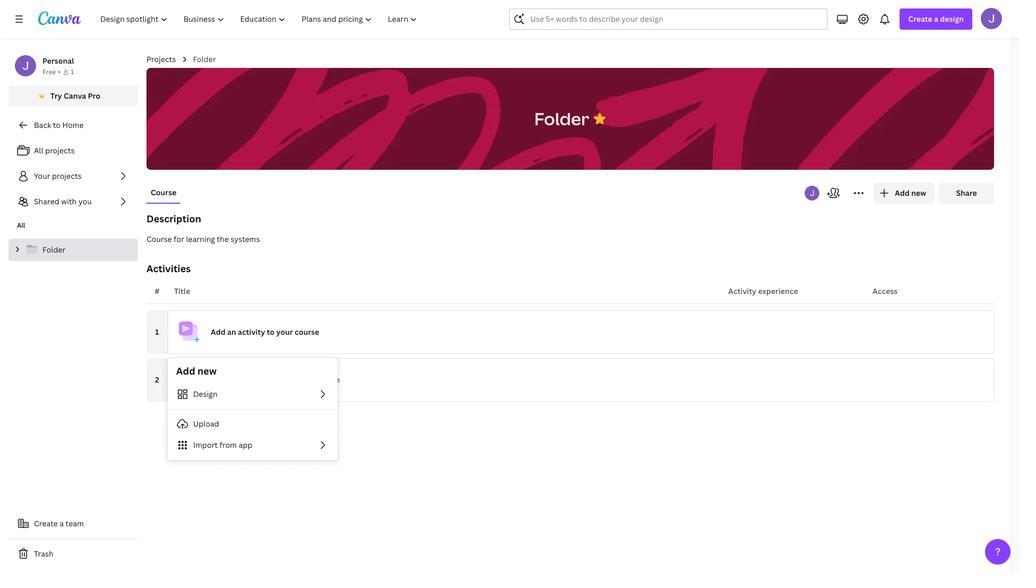 Task type: describe. For each thing, give the bounding box(es) containing it.
folder button
[[529, 102, 595, 136]]

1 horizontal spatial 1
[[155, 327, 159, 337]]

add for add new
[[176, 365, 195, 377]]

create a team
[[34, 519, 84, 529]]

pro
[[88, 91, 100, 101]]

title
[[174, 286, 190, 296]]

design
[[193, 389, 218, 399]]

your inside dropdown button
[[276, 327, 293, 337]]

add for add the next activity to your course
[[211, 375, 225, 385]]

import from app
[[193, 440, 252, 450]]

shared with you link
[[8, 191, 138, 212]]

canva
[[64, 91, 86, 101]]

top level navigation element
[[93, 8, 427, 30]]

create
[[34, 519, 58, 529]]

new
[[197, 365, 217, 377]]

import
[[193, 440, 218, 450]]

trash
[[34, 549, 53, 559]]

menu containing design
[[168, 384, 338, 456]]

trash link
[[8, 544, 138, 565]]

projects for your projects
[[52, 171, 82, 181]]

add new
[[176, 365, 217, 377]]

description
[[147, 212, 201, 225]]

shared with you
[[34, 196, 92, 206]]

next
[[241, 375, 257, 385]]

back to home
[[34, 120, 84, 130]]

activity experience
[[728, 286, 798, 296]]

projects link
[[147, 54, 176, 65]]

1 horizontal spatial folder
[[193, 54, 216, 64]]

course inside dropdown button
[[295, 327, 319, 337]]

course button
[[147, 183, 181, 203]]

your
[[34, 171, 50, 181]]

team
[[66, 519, 84, 529]]

1 vertical spatial activity
[[259, 375, 286, 385]]

course for learning the systems button
[[147, 234, 994, 245]]

home
[[62, 120, 84, 130]]

a
[[60, 519, 64, 529]]

all for all projects
[[34, 145, 43, 156]]



Task type: vqa. For each thing, say whether or not it's contained in the screenshot.
your projects Link
yes



Task type: locate. For each thing, give the bounding box(es) containing it.
all projects
[[34, 145, 75, 156]]

systems
[[231, 234, 260, 244]]

back
[[34, 120, 51, 130]]

activity inside the 'add an activity to your course' dropdown button
[[238, 327, 265, 337]]

menu
[[168, 384, 338, 456]]

0 horizontal spatial all
[[17, 221, 25, 230]]

back to home link
[[8, 115, 138, 136]]

folder link down 'shared with you' link at the top of the page
[[8, 239, 138, 261]]

the right learning
[[217, 234, 229, 244]]

shared
[[34, 196, 59, 206]]

list containing all projects
[[8, 140, 138, 212]]

0 vertical spatial folder link
[[193, 54, 216, 65]]

to right an
[[267, 327, 275, 337]]

try canva pro
[[50, 91, 100, 101]]

activities
[[147, 262, 191, 275]]

all
[[34, 145, 43, 156], [17, 221, 25, 230]]

to right back
[[53, 120, 60, 130]]

0 horizontal spatial 1
[[71, 67, 74, 76]]

1 vertical spatial to
[[267, 327, 275, 337]]

1 vertical spatial folder
[[534, 107, 589, 130]]

import from app button
[[168, 435, 338, 456]]

0 vertical spatial course
[[151, 187, 176, 197]]

0 vertical spatial folder
[[193, 54, 216, 64]]

1 horizontal spatial to
[[267, 327, 275, 337]]

course for course
[[151, 187, 176, 197]]

to right next on the bottom left
[[288, 375, 295, 385]]

course left for
[[147, 234, 172, 244]]

1 right •
[[71, 67, 74, 76]]

2 vertical spatial folder
[[42, 245, 65, 255]]

1 vertical spatial projects
[[52, 171, 82, 181]]

design button
[[168, 384, 338, 405]]

share
[[956, 188, 977, 198]]

your projects
[[34, 171, 82, 181]]

try canva pro button
[[8, 86, 138, 106]]

1 vertical spatial folder link
[[8, 239, 138, 261]]

add left new
[[176, 365, 195, 377]]

add
[[211, 327, 225, 337], [176, 365, 195, 377], [211, 375, 225, 385]]

personal
[[42, 56, 74, 66]]

all projects link
[[8, 140, 138, 161]]

2 horizontal spatial folder
[[534, 107, 589, 130]]

projects down back to home
[[45, 145, 75, 156]]

1 horizontal spatial folder link
[[193, 54, 216, 65]]

to inside dropdown button
[[267, 327, 275, 337]]

course inside button
[[147, 234, 172, 244]]

an
[[227, 327, 236, 337]]

1 vertical spatial course
[[316, 375, 340, 385]]

app
[[239, 440, 252, 450]]

0 vertical spatial 1
[[71, 67, 74, 76]]

course
[[295, 327, 319, 337], [316, 375, 340, 385]]

course up the description
[[151, 187, 176, 197]]

activity right next on the bottom left
[[259, 375, 286, 385]]

list
[[8, 140, 138, 212]]

folder
[[193, 54, 216, 64], [534, 107, 589, 130], [42, 245, 65, 255]]

add up design
[[211, 375, 225, 385]]

0 vertical spatial projects
[[45, 145, 75, 156]]

experience
[[758, 286, 798, 296]]

1 vertical spatial your
[[297, 375, 314, 385]]

your
[[276, 327, 293, 337], [297, 375, 314, 385]]

1 down #
[[155, 327, 159, 337]]

2
[[155, 375, 159, 385]]

to
[[53, 120, 60, 130], [267, 327, 275, 337], [288, 375, 295, 385]]

projects for all projects
[[45, 145, 75, 156]]

0 vertical spatial course
[[295, 327, 319, 337]]

access
[[873, 286, 898, 296]]

free •
[[42, 67, 60, 76]]

for
[[174, 234, 184, 244]]

add the next activity to your course
[[211, 375, 340, 385]]

projects right the 'your'
[[52, 171, 82, 181]]

1 vertical spatial 1
[[155, 327, 159, 337]]

you
[[78, 196, 92, 206]]

all inside 'link'
[[34, 145, 43, 156]]

share button
[[939, 183, 994, 204]]

learning
[[186, 234, 215, 244]]

add an activity to your course button
[[168, 311, 994, 354]]

0 horizontal spatial folder
[[42, 245, 65, 255]]

projects
[[45, 145, 75, 156], [52, 171, 82, 181]]

create a team button
[[8, 513, 138, 535]]

•
[[58, 67, 60, 76]]

from
[[220, 440, 237, 450]]

add for add an activity to your course
[[211, 327, 225, 337]]

0 vertical spatial your
[[276, 327, 293, 337]]

0 vertical spatial to
[[53, 120, 60, 130]]

the inside button
[[217, 234, 229, 244]]

add left an
[[211, 327, 225, 337]]

0 horizontal spatial your
[[276, 327, 293, 337]]

the
[[217, 234, 229, 244], [227, 375, 239, 385]]

upload button
[[168, 414, 338, 435]]

with
[[61, 196, 77, 206]]

course for course for learning the systems
[[147, 234, 172, 244]]

your projects link
[[8, 166, 138, 187]]

folder link
[[193, 54, 216, 65], [8, 239, 138, 261]]

course
[[151, 187, 176, 197], [147, 234, 172, 244]]

None search field
[[509, 8, 828, 30]]

activity
[[728, 286, 757, 296]]

1 vertical spatial all
[[17, 221, 25, 230]]

#
[[155, 286, 160, 296]]

2 horizontal spatial to
[[288, 375, 295, 385]]

upload
[[193, 419, 219, 429]]

0 vertical spatial activity
[[238, 327, 265, 337]]

add inside dropdown button
[[211, 327, 225, 337]]

1 vertical spatial course
[[147, 234, 172, 244]]

activity
[[238, 327, 265, 337], [259, 375, 286, 385]]

projects
[[147, 54, 176, 64]]

1 vertical spatial the
[[227, 375, 239, 385]]

projects inside 'link'
[[45, 145, 75, 156]]

add an activity to your course
[[211, 327, 319, 337]]

1 horizontal spatial all
[[34, 145, 43, 156]]

free
[[42, 67, 56, 76]]

the left next on the bottom left
[[227, 375, 239, 385]]

course inside button
[[151, 187, 176, 197]]

0 horizontal spatial to
[[53, 120, 60, 130]]

all for all
[[17, 221, 25, 230]]

folder link right 'projects' link
[[193, 54, 216, 65]]

0 horizontal spatial folder link
[[8, 239, 138, 261]]

1
[[71, 67, 74, 76], [155, 327, 159, 337]]

1 horizontal spatial your
[[297, 375, 314, 385]]

activity right an
[[238, 327, 265, 337]]

folder inside button
[[534, 107, 589, 130]]

2 vertical spatial to
[[288, 375, 295, 385]]

0 vertical spatial the
[[217, 234, 229, 244]]

course for learning the systems
[[147, 234, 260, 244]]

try
[[50, 91, 62, 101]]

0 vertical spatial all
[[34, 145, 43, 156]]



